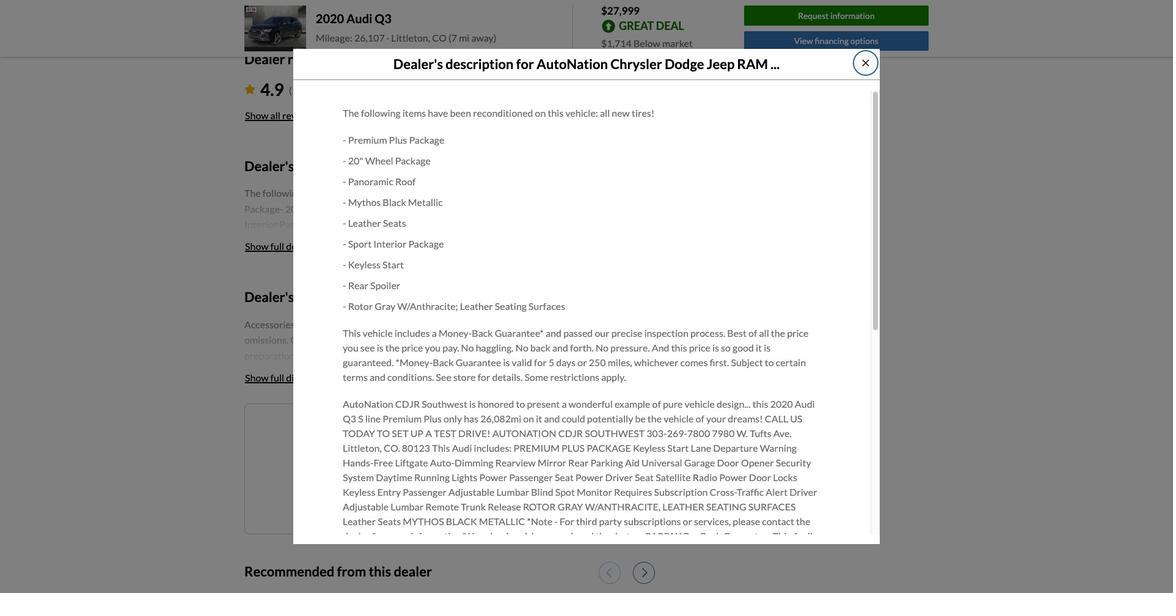 Task type: locate. For each thing, give the bounding box(es) containing it.
see inside dealer's description for autonation chrysler dodge jeep ram ... dialog
[[436, 371, 452, 383]]

*money-
[[460, 265, 497, 277], [396, 356, 433, 368]]

start down the 269-
[[668, 442, 689, 454]]

0 horizontal spatial valid
[[512, 356, 533, 368]]

lumbar up mythos
[[391, 501, 424, 512]]

package inside - sport interior package
[[279, 219, 315, 230]]

w/anthracite; inside dealer's description for autonation chrysler dodge jeep ram ... dialog
[[398, 300, 458, 312]]

1 horizontal spatial tires!
[[632, 107, 655, 119]]

a right up
[[426, 427, 432, 439]]

show inside button
[[245, 109, 269, 121]]

alert
[[766, 486, 788, 498]]

package
[[587, 442, 631, 454]]

1 vertical spatial seats
[[378, 515, 401, 527]]

restrictions inside dealer's description for autonation chrysler dodge jeep ram ... dialog
[[551, 371, 600, 383]]

1 vertical spatial line
[[720, 545, 735, 556]]

passenger
[[509, 471, 553, 483], [403, 486, 447, 498]]

to right agree on the left bottom of the page
[[441, 499, 448, 508]]

carfax up owner.
[[645, 530, 682, 542]]

our inside dealer's description for autonation chrysler dodge jeep ram ... dialog
[[595, 327, 610, 339]]

1 vertical spatial money-
[[439, 327, 472, 339]]

wheel for - 20" wheel package - panoramic roof - mythos black metallic
[[302, 203, 331, 214]]

seats up more on the left
[[378, 515, 401, 527]]

includes
[[333, 234, 369, 246], [395, 327, 430, 339]]

precise inside dealer's description for autonation chrysler dodge jeep ram ... dialog
[[612, 327, 643, 339]]

the following items have been reconditioned on this vehicle:  all new tires!
[[343, 107, 655, 119], [245, 187, 558, 199]]

description inside button
[[286, 240, 335, 252]]

2020 up mileage:
[[316, 11, 344, 26]]

*note
[[527, 515, 553, 527]]

gray
[[558, 501, 583, 512]]

1 vertical spatial comes
[[681, 356, 708, 368]]

understated
[[570, 559, 623, 571]]

has up "doesn't" in the left of the page
[[358, 545, 373, 556]]

apply. up example
[[602, 371, 626, 383]]

rotor down the - 20" wheel package - panoramic roof - mythos black metallic
[[439, 219, 464, 230]]

2 vertical spatial comes
[[443, 559, 470, 571]]

0 horizontal spatial w/anthracite;
[[398, 300, 458, 312]]

cdjr up set
[[395, 398, 420, 410]]

2 vertical spatial description
[[286, 240, 335, 252]]

full for description
[[271, 240, 284, 252]]

seats down "- mythos black metallic"
[[383, 217, 406, 229]]

250 up wonderful at bottom
[[589, 356, 606, 368]]

dealer's description for autonation chrysler dodge jeep ram ...
[[394, 55, 780, 72]]

2 horizontal spatial been
[[450, 107, 471, 119]]

show for dealer's description
[[245, 240, 269, 252]]

dealer up "doesn't" in the left of the page
[[343, 530, 370, 542]]

1 show from the top
[[245, 109, 269, 121]]

20"
[[348, 155, 364, 166], [285, 203, 301, 214]]

warning
[[760, 442, 797, 454]]

littleton, down today
[[343, 442, 382, 454]]

2 horizontal spatial the
[[679, 545, 695, 556]]

1 horizontal spatial metallic
[[506, 203, 541, 214]]

first. up design...
[[710, 356, 730, 368]]

dealer's down show all reviews button
[[245, 158, 294, 174]]

-
[[343, 134, 346, 145], [343, 155, 346, 166], [343, 175, 346, 187], [558, 187, 562, 199], [343, 196, 346, 208], [280, 203, 283, 214], [368, 203, 371, 214], [441, 203, 444, 214], [605, 203, 608, 214], [343, 217, 346, 229], [315, 219, 318, 230], [376, 219, 380, 230], [434, 219, 437, 230], [343, 238, 346, 249], [343, 259, 346, 270], [343, 279, 346, 291], [343, 300, 346, 312], [555, 515, 558, 527]]

jeep
[[707, 55, 735, 72]]

below
[[634, 37, 661, 49]]

email me
[[502, 465, 541, 477]]

2 seat from the left
[[635, 471, 654, 483]]

vehicle: inside dealer's description for autonation chrysler dodge jeep ram ... dialog
[[566, 107, 598, 119]]

description up "dealer's disclaimer" on the left of the page
[[286, 240, 335, 252]]

please down opulence
[[621, 574, 648, 586]]

reviews)
[[311, 84, 347, 96]]

audi up the features
[[404, 574, 424, 586]]

1 horizontal spatial the
[[343, 107, 359, 119]]

0 horizontal spatial guarantee*
[[433, 234, 482, 246]]

rotor
[[523, 501, 556, 512]]

keyless up clicking
[[343, 486, 376, 498]]

0 vertical spatial whichever
[[290, 281, 334, 293]]

is
[[399, 250, 406, 261], [347, 265, 353, 277], [398, 265, 405, 277], [567, 265, 574, 277], [377, 342, 384, 353], [713, 342, 720, 353], [764, 342, 771, 353], [503, 356, 510, 368], [470, 398, 476, 410]]

vehicle:
[[566, 107, 598, 119], [467, 187, 500, 199]]

and
[[484, 234, 500, 246], [574, 250, 590, 261], [491, 281, 506, 293], [546, 327, 562, 339], [553, 342, 568, 353], [370, 371, 386, 383], [544, 413, 560, 424], [508, 499, 520, 508], [425, 559, 441, 571], [553, 559, 568, 571], [526, 589, 542, 593]]

wheel up - panoramic roof
[[365, 155, 394, 166]]

scroll left image
[[606, 568, 612, 578]]

to left present
[[516, 398, 525, 410]]

power
[[480, 471, 508, 483], [576, 471, 604, 483], [720, 471, 748, 483]]

0 vertical spatial vehicle:
[[566, 107, 598, 119]]

seating inside - rotor gray w/anthracite; leather seating surfaces
[[586, 219, 618, 230]]

process. inside dealer's description for autonation chrysler dodge jeep ram ... dialog
[[691, 327, 726, 339]]

start
[[355, 219, 376, 230], [383, 259, 404, 270], [668, 442, 689, 454]]

good up - rear spoiler
[[367, 265, 388, 277]]

0 vertical spatial terms
[[464, 281, 489, 293]]

daytime
[[376, 471, 413, 483]]

following up - 20" wheel package
[[361, 107, 401, 119]]

inspection inside dealer's description for autonation chrysler dodge jeep ram ... dialog
[[645, 327, 689, 339]]

2 vertical spatial have
[[697, 559, 717, 571]]

1 horizontal spatial start
[[383, 259, 404, 270]]

miles, inside dealer's description for autonation chrysler dodge jeep ram ... dialog
[[608, 356, 633, 368]]

description
[[446, 55, 514, 72], [297, 158, 365, 174], [286, 240, 335, 252]]

radio
[[693, 471, 718, 483]]

tires!
[[632, 107, 655, 119], [534, 187, 557, 199]]

drive!
[[458, 427, 491, 439]]

surfaces
[[245, 234, 281, 246], [529, 300, 566, 312]]

power up monitor
[[576, 471, 604, 483]]

first. down - keyless start
[[365, 281, 385, 293]]

control
[[544, 589, 575, 593]]

1 horizontal spatial seat
[[635, 471, 654, 483]]

1 vertical spatial process.
[[691, 327, 726, 339]]

show full description
[[245, 240, 335, 252]]

0 vertical spatial seating
[[586, 219, 618, 230]]

- premium plus package up - 20" wheel package
[[343, 134, 445, 145]]

q3 up today
[[343, 413, 356, 424]]

security
[[776, 457, 812, 468]]

request information
[[798, 10, 875, 21]]

this right buyers.
[[802, 574, 820, 586]]

and down the show full description button
[[286, 265, 304, 277]]

comes inside autonation cdjr southwest is honored to present a wonderful example of pure vehicle design... this 2020 audi q3 s line premium plus only has 26,082mi on it and could potentially be the vehicle of your dreams! call us today to set up a test drive! autonation cdjr southwest 303-269-7800 7980 w. tufts ave. littleton, co. 80123 this audi includes: premium plus package keyless start lane departure warning hands-free liftgate auto-dimming rearview mirror rear parking aid universal garage door opener security system daytime running lights power passenger seat power driver seat satellite radio power door locks keyless entry passenger adjustable lumbar blind spot monitor requires subscription cross-traffic alert driver adjustable lumbar remote trunk release rotor gray w/anthracite, leather seating surfaces leather seats mythos black metallic *note - for third party subscriptions or services, please contact the dealer for more information.* your buying risks are reduced thanks to a carfax buyback guarantee. this audi q3 has been loved by its original owner as carfax shows it to be a one-owner. the q3 s line premium plus doesn't disappoint, and comes with all the quality and understated opulence buyers have come to expect from the respected audi marque. a truly versatile suv, this vehicle will please even the most discerning of buyers. this audi q3 features awd. that means power and control delivered to all four wheels for max
[[443, 559, 470, 571]]

lumbar up release at the left bottom of page
[[497, 486, 530, 498]]

price
[[341, 250, 363, 261], [423, 250, 445, 261], [323, 265, 345, 277], [788, 327, 809, 339], [402, 342, 423, 353], [689, 342, 711, 353]]

sport inside dealer's description for autonation chrysler dodge jeep ram ... dialog
[[348, 238, 372, 249]]

be down thanks
[[609, 545, 620, 556]]

0 horizontal spatial roof
[[396, 175, 416, 187]]

wheels
[[661, 589, 691, 593]]

gray inside - rotor gray w/anthracite; leather seating surfaces
[[466, 219, 486, 230]]

1 horizontal spatial precise
[[612, 327, 643, 339]]

buying
[[490, 530, 519, 542]]

2 vertical spatial show
[[245, 372, 269, 383]]

1 vertical spatial forth.
[[570, 342, 594, 353]]

surfaces
[[749, 501, 796, 512]]

0 vertical spatial me
[[399, 425, 413, 436]]

gray
[[466, 219, 486, 230], [375, 300, 396, 312]]

adjustable up the privacy
[[449, 486, 495, 498]]

0 horizontal spatial seating
[[495, 300, 527, 312]]

0 horizontal spatial new
[[425, 425, 444, 436]]

reviews up 4.9 (161 reviews)
[[288, 51, 335, 68]]

valid inside dealer's description for autonation chrysler dodge jeep ram ... dialog
[[512, 356, 533, 368]]

miles,
[[263, 281, 288, 293], [608, 356, 633, 368]]

roof up - keyless start - rear spoiler
[[421, 203, 441, 214]]

audi down "contact"
[[793, 530, 813, 542]]

0 vertical spatial some
[[245, 297, 268, 308]]

dealer down loved
[[394, 563, 432, 580]]

interior inside dealer's description for autonation chrysler dodge jeep ram ... dialog
[[374, 238, 407, 249]]

0 horizontal spatial spoiler
[[370, 279, 401, 291]]

- leather seats
[[343, 217, 406, 229]]

1 vertical spatial see
[[436, 371, 452, 383]]

0 horizontal spatial cdjr
[[395, 398, 420, 410]]

seat up 'requires'
[[635, 471, 654, 483]]

spoiler down - keyless start
[[370, 279, 401, 291]]

- rotor gray w/anthracite; leather seating surfaces inside dealer's description for autonation chrysler dodge jeep ram ... dialog
[[343, 300, 566, 312]]

1 horizontal spatial 2020
[[771, 398, 793, 410]]

0 vertical spatial passed
[[502, 234, 532, 246]]

subject down - keyless start
[[387, 281, 419, 293]]

0 horizontal spatial reconditioned
[[375, 187, 435, 199]]

so up - rear spoiler
[[355, 265, 365, 277]]

autonation cdjr southwest is honored to present a wonderful example of pure vehicle design... this 2020 audi q3 s line premium plus only has 26,082mi on it and could potentially be the vehicle of your dreams! call us today to set up a test drive! autonation cdjr southwest 303-269-7800 7980 w. tufts ave. littleton, co. 80123 this audi includes: premium plus package keyless start lane departure warning hands-free liftgate auto-dimming rearview mirror rear parking aid universal garage door opener security system daytime running lights power passenger seat power driver seat satellite radio power door locks keyless entry passenger adjustable lumbar blind spot monitor requires subscription cross-traffic alert driver adjustable lumbar remote trunk release rotor gray w/anthracite, leather seating surfaces leather seats mythos black metallic *note - for third party subscriptions or services, please contact the dealer for more information.* your buying risks are reduced thanks to a carfax buyback guarantee. this audi q3 has been loved by its original owner as carfax shows it to be a one-owner. the q3 s line premium plus doesn't disappoint, and comes with all the quality and understated opulence buyers have come to expect from the respected audi marque. a truly versatile suv, this vehicle will please even the most discerning of buyers. this audi q3 features awd. that means power and control delivered to all four wheels for max
[[343, 398, 820, 593]]

days inside dealer's description for autonation chrysler dodge jeep ram ... dialog
[[557, 356, 576, 368]]

from left disappoint,
[[337, 563, 366, 580]]

panoramic inside dealer's description for autonation chrysler dodge jeep ram ... dialog
[[348, 175, 394, 187]]

free
[[374, 457, 393, 468]]

from up buyers.
[[785, 559, 806, 571]]

line
[[365, 413, 381, 424], [720, 545, 735, 556]]

0 horizontal spatial metallic
[[408, 196, 443, 208]]

0 vertical spatial haggling.
[[498, 250, 536, 261]]

me for notify
[[399, 425, 413, 436]]

audi up 26,107
[[347, 11, 373, 26]]

miles, down the show full description button
[[263, 281, 288, 293]]

only
[[444, 413, 462, 424]]

carfax up the quality
[[522, 545, 560, 556]]

0 horizontal spatial *money-
[[396, 356, 433, 368]]

restrictions down the show full description button
[[270, 297, 319, 308]]

this up the features
[[369, 563, 391, 580]]

1 horizontal spatial 20"
[[348, 155, 364, 166]]

1 horizontal spatial miles,
[[608, 356, 633, 368]]

dealer's for dealer's description for autonation chrysler dodge jeep ram ...
[[394, 55, 443, 72]]

mythos
[[348, 196, 381, 208], [446, 203, 479, 214]]

subscriptions
[[624, 515, 681, 527]]

1 horizontal spatial items
[[403, 107, 426, 119]]

autonation down $1,714
[[537, 55, 608, 72]]

a
[[426, 427, 432, 439], [463, 574, 469, 586]]

0 vertical spatial autonation
[[537, 55, 608, 72]]

0 horizontal spatial 2020
[[316, 11, 344, 26]]

start up - rear spoiler
[[383, 259, 404, 270]]

following down dealer's description
[[263, 187, 302, 199]]

black
[[383, 196, 406, 208], [481, 203, 504, 214]]

items up - 20" wheel package
[[403, 107, 426, 119]]

dealer's for dealer's description
[[245, 158, 294, 174]]

sport
[[610, 203, 633, 214], [348, 238, 372, 249]]

0 vertical spatial - premium plus package
[[343, 134, 445, 145]]

roof inside dealer's description for autonation chrysler dodge jeep ram ... dialog
[[396, 175, 416, 187]]

the down dealer's description
[[245, 187, 261, 199]]

1 full from the top
[[271, 240, 284, 252]]

1 power from the left
[[480, 471, 508, 483]]

surfaces inside dealer's description for autonation chrysler dodge jeep ram ... dialog
[[529, 300, 566, 312]]

release
[[488, 501, 521, 512]]

1 seat from the left
[[555, 471, 574, 483]]

start inside autonation cdjr southwest is honored to present a wonderful example of pure vehicle design... this 2020 audi q3 s line premium plus only has 26,082mi on it and could potentially be the vehicle of your dreams! call us today to set up a test drive! autonation cdjr southwest 303-269-7800 7980 w. tufts ave. littleton, co. 80123 this audi includes: premium plus package keyless start lane departure warning hands-free liftgate auto-dimming rearview mirror rear parking aid universal garage door opener security system daytime running lights power passenger seat power driver seat satellite radio power door locks keyless entry passenger adjustable lumbar blind spot monitor requires subscription cross-traffic alert driver adjustable lumbar remote trunk release rotor gray w/anthracite, leather seating surfaces leather seats mythos black metallic *note - for third party subscriptions or services, please contact the dealer for more information.* your buying risks are reduced thanks to a carfax buyback guarantee. this audi q3 has been loved by its original owner as carfax shows it to be a one-owner. the q3 s line premium plus doesn't disappoint, and comes with all the quality and understated opulence buyers have come to expect from the respected audi marque. a truly versatile suv, this vehicle will please even the most discerning of buyers. this audi q3 features awd. that means power and control delivered to all four wheels for max
[[668, 442, 689, 454]]

dealer's down the show full description button
[[245, 289, 294, 305]]

requires
[[614, 486, 653, 498]]

0 vertical spatial on
[[535, 107, 546, 119]]

0 vertical spatial passenger
[[509, 471, 553, 483]]

show for dealer's disclaimer
[[245, 372, 269, 383]]

description for dealer's description
[[297, 158, 365, 174]]

1 vertical spatial and
[[652, 342, 670, 353]]

0 horizontal spatial terms
[[343, 371, 368, 383]]

1 horizontal spatial whichever
[[635, 356, 679, 368]]

mileage:
[[316, 32, 353, 44]]

to up understated
[[598, 545, 607, 556]]

start down "- mythos black metallic"
[[355, 219, 376, 230]]

1 horizontal spatial guarantee
[[520, 265, 565, 277]]

keyless
[[320, 219, 353, 230], [348, 259, 381, 270], [633, 442, 666, 454], [343, 486, 376, 498]]

"email
[[371, 499, 392, 508]]

pressure. down the show full description button
[[245, 265, 284, 277]]

1 vertical spatial carfax
[[522, 545, 560, 556]]

1 horizontal spatial valid
[[576, 265, 596, 277]]

me right email
[[527, 465, 541, 477]]

subject
[[387, 281, 419, 293], [731, 356, 763, 368]]

1 vertical spatial - rotor gray w/anthracite; leather seating surfaces
[[343, 300, 566, 312]]

0 horizontal spatial details.
[[492, 371, 523, 383]]

2 show from the top
[[245, 240, 269, 252]]

this up control
[[554, 574, 570, 586]]

most
[[689, 574, 710, 586]]

roof up "- mythos black metallic"
[[396, 175, 416, 187]]

- premium plus package down - panoramic roof
[[245, 187, 623, 214]]

passenger up agree on the left bottom of the page
[[403, 486, 447, 498]]

2 full from the top
[[271, 372, 284, 383]]

door down departure
[[717, 457, 740, 468]]

dealer inside autonation cdjr southwest is honored to present a wonderful example of pure vehicle design... this 2020 audi q3 s line premium plus only has 26,082mi on it and could potentially be the vehicle of your dreams! call us today to set up a test drive! autonation cdjr southwest 303-269-7800 7980 w. tufts ave. littleton, co. 80123 this audi includes: premium plus package keyless start lane departure warning hands-free liftgate auto-dimming rearview mirror rear parking aid universal garage door opener security system daytime running lights power passenger seat power driver seat satellite radio power door locks keyless entry passenger adjustable lumbar blind spot monitor requires subscription cross-traffic alert driver adjustable lumbar remote trunk release rotor gray w/anthracite, leather seating surfaces leather seats mythos black metallic *note - for third party subscriptions or services, please contact the dealer for more information.* your buying risks are reduced thanks to a carfax buyback guarantee. this audi q3 has been loved by its original owner as carfax shows it to be a one-owner. the q3 s line premium plus doesn't disappoint, and comes with all the quality and understated opulence buyers have come to expect from the respected audi marque. a truly versatile suv, this vehicle will please even the most discerning of buyers. this audi q3 features awd. that means power and control delivered to all four wheels for max
[[343, 530, 370, 542]]

has up the drive!
[[464, 413, 479, 424]]

good up design...
[[733, 342, 754, 353]]

entry
[[377, 486, 401, 498]]

store inside dealer's description for autonation chrysler dodge jeep ram ... dialog
[[454, 371, 476, 383]]

cdjr up plus
[[559, 427, 583, 439]]

0 horizontal spatial adjustable
[[343, 501, 389, 512]]

ram
[[738, 55, 769, 72]]

so inside dealer's description for autonation chrysler dodge jeep ram ... dialog
[[721, 342, 731, 353]]

roof
[[396, 175, 416, 187], [421, 203, 441, 214]]

5
[[613, 265, 618, 277], [549, 356, 555, 368]]

rear inside autonation cdjr southwest is honored to present a wonderful example of pure vehicle design... this 2020 audi q3 s line premium plus only has 26,082mi on it and could potentially be the vehicle of your dreams! call us today to set up a test drive! autonation cdjr southwest 303-269-7800 7980 w. tufts ave. littleton, co. 80123 this audi includes: premium plus package keyless start lane departure warning hands-free liftgate auto-dimming rearview mirror rear parking aid universal garage door opener security system daytime running lights power passenger seat power driver seat satellite radio power door locks keyless entry passenger adjustable lumbar blind spot monitor requires subscription cross-traffic alert driver adjustable lumbar remote trunk release rotor gray w/anthracite, leather seating surfaces leather seats mythos black metallic *note - for third party subscriptions or services, please contact the dealer for more information.* your buying risks are reduced thanks to a carfax buyback guarantee. this audi q3 has been loved by its original owner as carfax shows it to be a one-owner. the q3 s line premium plus doesn't disappoint, and comes with all the quality and understated opulence buyers have come to expect from the respected audi marque. a truly versatile suv, this vehicle will please even the most discerning of buyers. this audi q3 features awd. that means power and control delivered to all four wheels for max
[[569, 457, 589, 468]]

1 vertical spatial panoramic
[[373, 203, 419, 214]]

0 vertical spatial apply.
[[321, 297, 346, 308]]

me inside button
[[527, 465, 541, 477]]

door down opener
[[749, 471, 772, 483]]

0 vertical spatial rotor
[[439, 219, 464, 230]]

7980
[[712, 427, 735, 439]]

mirror
[[538, 457, 567, 468]]

plus
[[389, 134, 407, 145], [605, 187, 623, 199], [424, 413, 442, 424], [778, 545, 796, 556]]

is inside autonation cdjr southwest is honored to present a wonderful example of pure vehicle design... this 2020 audi q3 s line premium plus only has 26,082mi on it and could potentially be the vehicle of your dreams! call us today to set up a test drive! autonation cdjr southwest 303-269-7800 7980 w. tufts ave. littleton, co. 80123 this audi includes: premium plus package keyless start lane departure warning hands-free liftgate auto-dimming rearview mirror rear parking aid universal garage door opener security system daytime running lights power passenger seat power driver seat satellite radio power door locks keyless entry passenger adjustable lumbar blind spot monitor requires subscription cross-traffic alert driver adjustable lumbar remote trunk release rotor gray w/anthracite, leather seating surfaces leather seats mythos black metallic *note - for third party subscriptions or services, please contact the dealer for more information.* your buying risks are reduced thanks to a carfax buyback guarantee. this audi q3 has been loved by its original owner as carfax shows it to be a one-owner. the q3 s line premium plus doesn't disappoint, and comes with all the quality and understated opulence buyers have come to expect from the respected audi marque. a truly versatile suv, this vehicle will please even the most discerning of buyers. this audi q3 features awd. that means power and control delivered to all four wheels for max
[[470, 398, 476, 410]]

details. inside dealer's description for autonation chrysler dodge jeep ram ... dialog
[[492, 371, 523, 383]]

reviews down (161
[[282, 109, 316, 121]]

0 horizontal spatial or
[[578, 356, 587, 368]]

$1,714
[[602, 37, 632, 49]]

star image
[[245, 84, 256, 94]]

0 horizontal spatial autonation
[[343, 398, 394, 410]]

apply.
[[321, 297, 346, 308], [602, 371, 626, 383]]

rear down plus
[[569, 457, 589, 468]]

1 horizontal spatial see
[[557, 281, 572, 293]]

sport inside - sport interior package
[[610, 203, 633, 214]]

to up call
[[765, 356, 774, 368]]

show all reviews button
[[245, 102, 316, 129]]

comes down - keyless start
[[336, 281, 364, 293]]

example
[[615, 398, 651, 410]]

please up guarantee.
[[733, 515, 761, 527]]

co
[[432, 32, 447, 44]]

1 vertical spatial description
[[297, 158, 365, 174]]

3 show from the top
[[245, 372, 269, 383]]

0 vertical spatial store
[[574, 281, 597, 293]]

lumbar
[[497, 486, 530, 498], [391, 501, 424, 512]]

1 vertical spatial - sport interior package
[[343, 238, 444, 249]]

description inside dialog
[[446, 55, 514, 72]]

1 vertical spatial seating
[[495, 300, 527, 312]]

q3 up ·
[[375, 11, 392, 26]]

1 vertical spatial gray
[[375, 300, 396, 312]]

26,082mi
[[481, 413, 522, 424]]

0 vertical spatial littleton,
[[391, 32, 430, 44]]

interior up show full description
[[245, 219, 278, 230]]

- panoramic roof
[[343, 175, 416, 187]]

tires! inside dealer's description for autonation chrysler dodge jeep ram ... dialog
[[632, 107, 655, 119]]

pressure.
[[245, 265, 284, 277], [611, 342, 650, 353]]

wheel inside dealer's description for autonation chrysler dodge jeep ram ... dialog
[[365, 155, 394, 166]]

by clicking "email me," you agree to our privacy policy and terms of use .
[[336, 499, 564, 508]]

1 horizontal spatial first.
[[710, 356, 730, 368]]

spoiler inside dealer's description for autonation chrysler dodge jeep ram ... dialog
[[370, 279, 401, 291]]

269-
[[667, 427, 688, 439]]

following inside dealer's description for autonation chrysler dodge jeep ram ... dialog
[[361, 107, 401, 119]]

full
[[271, 240, 284, 252], [271, 372, 284, 383]]

good inside dealer's description for autonation chrysler dodge jeep ram ... dialog
[[733, 342, 754, 353]]

driver down parking
[[606, 471, 633, 483]]

and inside dealer's description for autonation chrysler dodge jeep ram ... dialog
[[652, 342, 670, 353]]

0 vertical spatial reconditioned
[[473, 107, 533, 119]]

20" inside dealer's description for autonation chrysler dodge jeep ram ... dialog
[[348, 155, 364, 166]]

line up notify
[[365, 413, 381, 424]]

1 vertical spatial items
[[304, 187, 328, 199]]

1 vertical spatial wheel
[[302, 203, 331, 214]]

dealer's down co
[[394, 55, 443, 72]]

keyless up show full description
[[320, 219, 353, 230]]

1 vertical spatial been
[[352, 187, 373, 199]]

aid
[[625, 457, 640, 468]]

dealer's inside dialog
[[394, 55, 443, 72]]

guaranteed. inside dealer's description for autonation chrysler dodge jeep ram ... dialog
[[343, 356, 394, 368]]

reviews inside button
[[282, 109, 316, 121]]

250 inside dealer's description for autonation chrysler dodge jeep ram ... dialog
[[589, 356, 606, 368]]

me,"
[[393, 499, 407, 508]]

5 inside dealer's description for autonation chrysler dodge jeep ram ... dialog
[[549, 356, 555, 368]]

the following items have been reconditioned on this vehicle:  all new tires! inside dealer's description for autonation chrysler dodge jeep ram ... dialog
[[343, 107, 655, 119]]

me up 80123
[[399, 425, 413, 436]]

the up buyers
[[679, 545, 695, 556]]

pressure. up example
[[611, 342, 650, 353]]

buyers.
[[769, 574, 800, 586]]

0 horizontal spatial money-
[[377, 234, 411, 246]]

rotor inside dealer's description for autonation chrysler dodge jeep ram ... dialog
[[348, 300, 373, 312]]

this down "contact"
[[773, 530, 791, 542]]

email me button
[[494, 458, 548, 485]]

information
[[831, 10, 875, 21]]

20" up - panoramic roof
[[348, 155, 364, 166]]

test
[[434, 427, 457, 439]]

2 vertical spatial new
[[425, 425, 444, 436]]

comes down original at the left of page
[[443, 559, 470, 571]]

0 horizontal spatial interior
[[245, 219, 278, 230]]

0 vertical spatial have
[[428, 107, 448, 119]]

0 horizontal spatial days
[[557, 356, 576, 368]]

the down reviews)
[[343, 107, 359, 119]]

dealer reviews
[[245, 51, 335, 68]]

dealer's description for autonation chrysler dodge jeep ram ... dialog
[[293, 49, 880, 593]]

0 horizontal spatial have
[[330, 187, 350, 199]]

1 vertical spatial please
[[621, 574, 648, 586]]

apply. down - rear spoiler
[[321, 297, 346, 308]]

1 horizontal spatial includes
[[395, 327, 430, 339]]

1 vertical spatial start
[[383, 259, 404, 270]]

0 horizontal spatial line
[[365, 413, 381, 424]]

q3 inside 2020 audi q3 mileage: 26,107 · littleton, co (7 mi away)
[[375, 11, 392, 26]]

precise
[[550, 234, 581, 246], [612, 327, 643, 339]]

1 horizontal spatial has
[[464, 413, 479, 424]]

s down buyback
[[712, 545, 718, 556]]

the inside autonation cdjr southwest is honored to present a wonderful example of pure vehicle design... this 2020 audi q3 s line premium plus only has 26,082mi on it and could potentially be the vehicle of your dreams! call us today to set up a test drive! autonation cdjr southwest 303-269-7800 7980 w. tufts ave. littleton, co. 80123 this audi includes: premium plus package keyless start lane departure warning hands-free liftgate auto-dimming rearview mirror rear parking aid universal garage door opener security system daytime running lights power passenger seat power driver seat satellite radio power door locks keyless entry passenger adjustable lumbar blind spot monitor requires subscription cross-traffic alert driver adjustable lumbar remote trunk release rotor gray w/anthracite, leather seating surfaces leather seats mythos black metallic *note - for third party subscriptions or services, please contact the dealer for more information.* your buying risks are reduced thanks to a carfax buyback guarantee. this audi q3 has been loved by its original owner as carfax shows it to be a one-owner. the q3 s line premium plus doesn't disappoint, and comes with all the quality and understated opulence buyers have come to expect from the respected audi marque. a truly versatile suv, this vehicle will please even the most discerning of buyers. this audi q3 features awd. that means power and control delivered to all four wheels for max
[[679, 545, 695, 556]]

clicking
[[346, 499, 370, 508]]

0 vertical spatial certain
[[432, 281, 462, 293]]

today
[[343, 427, 375, 439]]

mythos inside dealer's description for autonation chrysler dodge jeep ram ... dialog
[[348, 196, 381, 208]]

1 vertical spatial reviews
[[282, 109, 316, 121]]

0 vertical spatial includes
[[333, 234, 369, 246]]

s up today
[[358, 413, 364, 424]]

*money- inside dealer's description for autonation chrysler dodge jeep ram ... dialog
[[396, 356, 433, 368]]

start for - keyless start - rear spoiler
[[355, 219, 376, 230]]

0 horizontal spatial seat
[[555, 471, 574, 483]]



Task type: describe. For each thing, give the bounding box(es) containing it.
thanks
[[596, 530, 625, 542]]

wheel for - 20" wheel package
[[365, 155, 394, 166]]

listings
[[446, 425, 477, 436]]

best inside dealer's description for autonation chrysler dodge jeep ram ... dialog
[[728, 327, 747, 339]]

passed inside dealer's description for autonation chrysler dodge jeep ram ... dialog
[[564, 327, 593, 339]]

0 vertical spatial - sport interior package
[[245, 203, 633, 230]]

0 vertical spatial conditions.
[[508, 281, 555, 293]]

audi up us
[[795, 398, 815, 410]]

respected
[[359, 574, 402, 586]]

0 vertical spatial our
[[533, 234, 548, 246]]

owner.
[[648, 545, 677, 556]]

some inside dealer's description for autonation chrysler dodge jeep ram ... dialog
[[525, 371, 549, 383]]

scroll right image
[[643, 568, 648, 578]]

black
[[446, 515, 477, 527]]

1 horizontal spatial pay.
[[465, 250, 481, 261]]

disappoint,
[[376, 559, 423, 571]]

auto-
[[430, 457, 455, 468]]

or inside autonation cdjr southwest is honored to present a wonderful example of pure vehicle design... this 2020 audi q3 s line premium plus only has 26,082mi on it and could potentially be the vehicle of your dreams! call us today to set up a test drive! autonation cdjr southwest 303-269-7800 7980 w. tufts ave. littleton, co. 80123 this audi includes: premium plus package keyless start lane departure warning hands-free liftgate auto-dimming rearview mirror rear parking aid universal garage door opener security system daytime running lights power passenger seat power driver seat satellite radio power door locks keyless entry passenger adjustable lumbar blind spot monitor requires subscription cross-traffic alert driver adjustable lumbar remote trunk release rotor gray w/anthracite, leather seating surfaces leather seats mythos black metallic *note - for third party subscriptions or services, please contact the dealer for more information.* your buying risks are reduced thanks to a carfax buyback guarantee. this audi q3 has been loved by its original owner as carfax shows it to be a one-owner. the q3 s line premium plus doesn't disappoint, and comes with all the quality and understated opulence buyers have come to expect from the respected audi marque. a truly versatile suv, this vehicle will please even the most discerning of buyers. this audi q3 features awd. that means power and control delivered to all four wheels for max
[[683, 515, 693, 527]]

0 horizontal spatial vehicle:
[[467, 187, 500, 199]]

1 vertical spatial s
[[712, 545, 718, 556]]

0 horizontal spatial rear
[[348, 279, 369, 291]]

versatile
[[493, 574, 530, 586]]

0 vertical spatial a
[[426, 427, 432, 439]]

1 horizontal spatial black
[[481, 203, 504, 214]]

deal
[[656, 19, 685, 32]]

1 vertical spatial be
[[609, 545, 620, 556]]

reconditioned inside dealer's description for autonation chrysler dodge jeep ram ... dialog
[[473, 107, 533, 119]]

show for dealer reviews
[[245, 109, 269, 121]]

- 20" wheel package
[[343, 155, 431, 166]]

conditions. inside dealer's description for autonation chrysler dodge jeep ram ... dialog
[[388, 371, 434, 383]]

2 horizontal spatial on
[[535, 107, 546, 119]]

pure
[[663, 398, 683, 410]]

0 vertical spatial cdjr
[[395, 398, 420, 410]]

(7
[[449, 32, 457, 44]]

close modal dealer's description for autonation chrysler dodge jeep ram southwest image
[[861, 58, 871, 68]]

guarantee inside dealer's description for autonation chrysler dodge jeep ram ... dialog
[[456, 356, 502, 368]]

includes inside dealer's description for autonation chrysler dodge jeep ram ... dialog
[[395, 327, 430, 339]]

forth. inside dealer's description for autonation chrysler dodge jeep ram ... dialog
[[570, 342, 594, 353]]

littleton, inside autonation cdjr southwest is honored to present a wonderful example of pure vehicle design... this 2020 audi q3 s line premium plus only has 26,082mi on it and could potentially be the vehicle of your dreams! call us today to set up a test drive! autonation cdjr southwest 303-269-7800 7980 w. tufts ave. littleton, co. 80123 this audi includes: premium plus package keyless start lane departure warning hands-free liftgate auto-dimming rearview mirror rear parking aid universal garage door opener security system daytime running lights power passenger seat power driver seat satellite radio power door locks keyless entry passenger adjustable lumbar blind spot monitor requires subscription cross-traffic alert driver adjustable lumbar remote trunk release rotor gray w/anthracite, leather seating surfaces leather seats mythos black metallic *note - for third party subscriptions or services, please contact the dealer for more information.* your buying risks are reduced thanks to a carfax buyback guarantee. this audi q3 has been loved by its original owner as carfax shows it to be a one-owner. the q3 s line premium plus doesn't disappoint, and comes with all the quality and understated opulence buyers have come to expect from the respected audi marque. a truly versatile suv, this vehicle will please even the most discerning of buyers. this audi q3 features awd. that means power and control delivered to all four wheels for max
[[343, 442, 382, 454]]

leather
[[663, 501, 705, 512]]

w/anthracite,
[[585, 501, 661, 512]]

doesn't
[[343, 559, 374, 571]]

- inside - sport interior package
[[605, 203, 608, 214]]

vehicle down - rear spoiler
[[363, 327, 393, 339]]

vehicle up your
[[685, 398, 715, 410]]

1 horizontal spatial door
[[749, 471, 772, 483]]

email
[[502, 465, 526, 477]]

to
[[377, 427, 390, 439]]

on inside autonation cdjr southwest is honored to present a wonderful example of pure vehicle design... this 2020 audi q3 s line premium plus only has 26,082mi on it and could potentially be the vehicle of your dreams! call us today to set up a test drive! autonation cdjr southwest 303-269-7800 7980 w. tufts ave. littleton, co. 80123 this audi includes: premium plus package keyless start lane departure warning hands-free liftgate auto-dimming rearview mirror rear parking aid universal garage door opener security system daytime running lights power passenger seat power driver seat satellite radio power door locks keyless entry passenger adjustable lumbar blind spot monitor requires subscription cross-traffic alert driver adjustable lumbar remote trunk release rotor gray w/anthracite, leather seating surfaces leather seats mythos black metallic *note - for third party subscriptions or services, please contact the dealer for more information.* your buying risks are reduced thanks to a carfax buyback guarantee. this audi q3 has been loved by its original owner as carfax shows it to be a one-owner. the q3 s line premium plus doesn't disappoint, and comes with all the quality and understated opulence buyers have come to expect from the respected audi marque. a truly versatile suv, this vehicle will please even the most discerning of buyers. this audi q3 features awd. that means power and control delivered to all four wheels for max
[[524, 413, 534, 424]]

as
[[511, 545, 520, 556]]

0 vertical spatial 250
[[245, 281, 262, 293]]

0 vertical spatial first.
[[365, 281, 385, 293]]

discerning
[[712, 574, 756, 586]]

- premium plus package inside dealer's description for autonation chrysler dodge jeep ram ... dialog
[[343, 134, 445, 145]]

0 horizontal spatial inspection
[[583, 234, 627, 246]]

this up auto-
[[432, 442, 450, 454]]

dealer's description
[[245, 158, 365, 174]]

0 horizontal spatial been
[[352, 187, 373, 199]]

1 horizontal spatial dealer
[[394, 563, 432, 580]]

1 vertical spatial adjustable
[[343, 501, 389, 512]]

guarantee* inside dealer's description for autonation chrysler dodge jeep ram ... dialog
[[495, 327, 544, 339]]

will
[[604, 574, 619, 586]]

- keyless start
[[343, 259, 404, 270]]

audi down recommended from this dealer
[[343, 589, 363, 593]]

0 horizontal spatial certain
[[432, 281, 462, 293]]

2020 inside autonation cdjr southwest is honored to present a wonderful example of pure vehicle design... this 2020 audi q3 s line premium plus only has 26,082mi on it and could potentially be the vehicle of your dreams! call us today to set up a test drive! autonation cdjr southwest 303-269-7800 7980 w. tufts ave. littleton, co. 80123 this audi includes: premium plus package keyless start lane departure warning hands-free liftgate auto-dimming rearview mirror rear parking aid universal garage door opener security system daytime running lights power passenger seat power driver seat satellite radio power door locks keyless entry passenger adjustable lumbar blind spot monitor requires subscription cross-traffic alert driver adjustable lumbar remote trunk release rotor gray w/anthracite, leather seating surfaces leather seats mythos black metallic *note - for third party subscriptions or services, please contact the dealer for more information.* your buying risks are reduced thanks to a carfax buyback guarantee. this audi q3 has been loved by its original owner as carfax shows it to be a one-owner. the q3 s line premium plus doesn't disappoint, and comes with all the quality and understated opulence buyers have come to expect from the respected audi marque. a truly versatile suv, this vehicle will please even the most discerning of buyers. this audi q3 features awd. that means power and control delivered to all four wheels for max
[[771, 398, 793, 410]]

design...
[[717, 398, 751, 410]]

view
[[795, 36, 814, 46]]

this up "dealer's disclaimer" on the left of the page
[[305, 265, 321, 277]]

0 vertical spatial line
[[365, 413, 381, 424]]

1 horizontal spatial a
[[463, 574, 469, 586]]

show full disclaimer button
[[245, 364, 331, 391]]

0 horizontal spatial restrictions
[[270, 297, 319, 308]]

by
[[336, 499, 344, 508]]

have inside autonation cdjr southwest is honored to present a wonderful example of pure vehicle design... this 2020 audi q3 s line premium plus only has 26,082mi on it and could potentially be the vehicle of your dreams! call us today to set up a test drive! autonation cdjr southwest 303-269-7800 7980 w. tufts ave. littleton, co. 80123 this audi includes: premium plus package keyless start lane departure warning hands-free liftgate auto-dimming rearview mirror rear parking aid universal garage door opener security system daytime running lights power passenger seat power driver seat satellite radio power door locks keyless entry passenger adjustable lumbar blind spot monitor requires subscription cross-traffic alert driver adjustable lumbar remote trunk release rotor gray w/anthracite, leather seating surfaces leather seats mythos black metallic *note - for third party subscriptions or services, please contact the dealer for more information.* your buying risks are reduced thanks to a carfax buyback guarantee. this audi q3 has been loved by its original owner as carfax shows it to be a one-owner. the q3 s line premium plus doesn't disappoint, and comes with all the quality and understated opulence buyers have come to expect from the respected audi marque. a truly versatile suv, this vehicle will please even the most discerning of buyers. this audi q3 features awd. that means power and control delivered to all four wheels for max
[[697, 559, 717, 571]]

whichever inside dealer's description for autonation chrysler dodge jeep ram ... dialog
[[635, 356, 679, 368]]

20" for - 20" wheel package
[[348, 155, 364, 166]]

features
[[380, 589, 416, 593]]

this down 26,082mi
[[496, 425, 512, 436]]

to right - rear spoiler
[[421, 281, 430, 293]]

0 horizontal spatial following
[[263, 187, 302, 199]]

truly
[[471, 574, 492, 586]]

1 vertical spatial have
[[330, 187, 350, 199]]

1 horizontal spatial 5
[[613, 265, 618, 277]]

2 vertical spatial our
[[449, 499, 460, 508]]

seating inside dealer's description for autonation chrysler dodge jeep ram ... dialog
[[495, 300, 527, 312]]

0 vertical spatial been
[[450, 107, 471, 119]]

26,107
[[355, 32, 385, 44]]

vehicle up "dealer's disclaimer" on the left of the page
[[301, 234, 331, 246]]

satellite
[[656, 471, 691, 483]]

money- inside dealer's description for autonation chrysler dodge jeep ram ... dialog
[[439, 327, 472, 339]]

view financing options
[[795, 36, 879, 46]]

description for dealer's description for autonation chrysler dodge jeep ram ...
[[446, 55, 514, 72]]

dimming
[[455, 457, 494, 468]]

recommended
[[245, 563, 335, 580]]

tufts
[[750, 427, 772, 439]]

pressure. inside dealer's description for autonation chrysler dodge jeep ram ... dialog
[[611, 342, 650, 353]]

0 vertical spatial driver
[[606, 471, 633, 483]]

this up pure
[[672, 342, 688, 353]]

0 vertical spatial seats
[[383, 217, 406, 229]]

2020 audi q3 image
[[245, 5, 306, 51]]

been inside autonation cdjr southwest is honored to present a wonderful example of pure vehicle design... this 2020 audi q3 s line premium plus only has 26,082mi on it and could potentially be the vehicle of your dreams! call us today to set up a test drive! autonation cdjr southwest 303-269-7800 7980 w. tufts ave. littleton, co. 80123 this audi includes: premium plus package keyless start lane departure warning hands-free liftgate auto-dimming rearview mirror rear parking aid universal garage door opener security system daytime running lights power passenger seat power driver seat satellite radio power door locks keyless entry passenger adjustable lumbar blind spot monitor requires subscription cross-traffic alert driver adjustable lumbar remote trunk release rotor gray w/anthracite, leather seating surfaces leather seats mythos black metallic *note - for third party subscriptions or services, please contact the dealer for more information.* your buying risks are reduced thanks to a carfax buyback guarantee. this audi q3 has been loved by its original owner as carfax shows it to be a one-owner. the q3 s line premium plus doesn't disappoint, and comes with all the quality and understated opulence buyers have come to expect from the respected audi marque. a truly versatile suv, this vehicle will please even the most discerning of buyers. this audi q3 features awd. that means power and control delivered to all four wheels for max
[[375, 545, 396, 556]]

information.*
[[411, 530, 467, 542]]

universal
[[642, 457, 683, 468]]

one-
[[629, 545, 648, 556]]

mythos
[[403, 515, 444, 527]]

1 horizontal spatial terms
[[464, 281, 489, 293]]

littleton, inside 2020 audi q3 mileage: 26,107 · littleton, co (7 mi away)
[[391, 32, 430, 44]]

- inside - rotor gray w/anthracite; leather seating surfaces
[[434, 219, 437, 230]]

notify me of new listings like this one
[[369, 425, 531, 436]]

0 vertical spatial lumbar
[[497, 486, 530, 498]]

0 vertical spatial process.
[[245, 250, 280, 261]]

monitor
[[577, 486, 613, 498]]

2020 inside 2020 audi q3 mileage: 26,107 · littleton, co (7 mi away)
[[316, 11, 344, 26]]

0 vertical spatial carfax
[[645, 530, 682, 542]]

q3 down "respected"
[[365, 589, 378, 593]]

1 vertical spatial or
[[578, 356, 587, 368]]

options
[[851, 36, 879, 46]]

1 horizontal spatial be
[[635, 413, 646, 424]]

1 vertical spatial the
[[245, 187, 261, 199]]

303-
[[647, 427, 667, 439]]

- rear spoiler
[[343, 279, 401, 291]]

dreams!
[[728, 413, 763, 424]]

1 horizontal spatial autonation
[[537, 55, 608, 72]]

1 horizontal spatial driver
[[790, 486, 818, 498]]

0 vertical spatial pressure.
[[245, 265, 284, 277]]

us
[[791, 413, 803, 424]]

vehicle up the 269-
[[664, 413, 694, 424]]

0 vertical spatial spoiler
[[404, 219, 434, 230]]

keyless up - rear spoiler
[[348, 259, 381, 270]]

0 vertical spatial miles,
[[263, 281, 288, 293]]

.
[[563, 499, 564, 508]]

0 vertical spatial disclaimer
[[297, 289, 359, 305]]

start for - keyless start
[[383, 259, 404, 270]]

all inside show all reviews button
[[271, 109, 281, 121]]

remote
[[426, 501, 459, 512]]

to up one- on the right of the page
[[627, 530, 636, 542]]

this up dreams!
[[753, 398, 769, 410]]

0 vertical spatial guarantee
[[520, 265, 565, 277]]

buyback
[[684, 530, 722, 542]]

0 vertical spatial surfaces
[[245, 234, 281, 246]]

opulence
[[625, 559, 664, 571]]

apply. inside dealer's description for autonation chrysler dodge jeep ram ... dialog
[[602, 371, 626, 383]]

for
[[560, 515, 575, 527]]

seats inside autonation cdjr southwest is honored to present a wonderful example of pure vehicle design... this 2020 audi q3 s line premium plus only has 26,082mi on it and could potentially be the vehicle of your dreams! call us today to set up a test drive! autonation cdjr southwest 303-269-7800 7980 w. tufts ave. littleton, co. 80123 this audi includes: premium plus package keyless start lane departure warning hands-free liftgate auto-dimming rearview mirror rear parking aid universal garage door opener security system daytime running lights power passenger seat power driver seat satellite radio power door locks keyless entry passenger adjustable lumbar blind spot monitor requires subscription cross-traffic alert driver adjustable lumbar remote trunk release rotor gray w/anthracite, leather seating surfaces leather seats mythos black metallic *note - for third party subscriptions or services, please contact the dealer for more information.* your buying risks are reduced thanks to a carfax buyback guarantee. this audi q3 has been loved by its original owner as carfax shows it to be a one-owner. the q3 s line premium plus doesn't disappoint, and comes with all the quality and understated opulence buyers have come to expect from the respected audi marque. a truly versatile suv, this vehicle will please even the most discerning of buyers. this audi q3 features awd. that means power and control delivered to all four wheels for max
[[378, 515, 401, 527]]

1 horizontal spatial line
[[720, 545, 735, 556]]

1 vertical spatial has
[[358, 545, 373, 556]]

to right come
[[744, 559, 753, 571]]

0 horizontal spatial please
[[621, 574, 648, 586]]

0 horizontal spatial passed
[[502, 234, 532, 246]]

1 horizontal spatial see
[[382, 250, 397, 261]]

audi inside 2020 audi q3 mileage: 26,107 · littleton, co (7 mi away)
[[347, 11, 373, 26]]

0 vertical spatial has
[[464, 413, 479, 424]]

from inside autonation cdjr southwest is honored to present a wonderful example of pure vehicle design... this 2020 audi q3 s line premium plus only has 26,082mi on it and could potentially be the vehicle of your dreams! call us today to set up a test drive! autonation cdjr southwest 303-269-7800 7980 w. tufts ave. littleton, co. 80123 this audi includes: premium plus package keyless start lane departure warning hands-free liftgate auto-dimming rearview mirror rear parking aid universal garage door opener security system daytime running lights power passenger seat power driver seat satellite radio power door locks keyless entry passenger adjustable lumbar blind spot monitor requires subscription cross-traffic alert driver adjustable lumbar remote trunk release rotor gray w/anthracite, leather seating surfaces leather seats mythos black metallic *note - for third party subscriptions or services, please contact the dealer for more information.* your buying risks are reduced thanks to a carfax buyback guarantee. this audi q3 has been loved by its original owner as carfax shows it to be a one-owner. the q3 s line premium plus doesn't disappoint, and comes with all the quality and understated opulence buyers have come to expect from the respected audi marque. a truly versatile suv, this vehicle will please even the most discerning of buyers. this audi q3 features awd. that means power and control delivered to all four wheels for max
[[785, 559, 806, 571]]

audi down listings
[[452, 442, 472, 454]]

guarantee.
[[724, 530, 771, 542]]

keyless down '303-'
[[633, 442, 666, 454]]

haggling. inside dealer's description for autonation chrysler dodge jeep ram ... dialog
[[476, 342, 514, 353]]

0 vertical spatial *money-
[[460, 265, 497, 277]]

0 vertical spatial or
[[642, 265, 651, 277]]

autonation inside autonation cdjr southwest is honored to present a wonderful example of pure vehicle design... this 2020 audi q3 s line premium plus only has 26,082mi on it and could potentially be the vehicle of your dreams! call us today to set up a test drive! autonation cdjr southwest 303-269-7800 7980 w. tufts ave. littleton, co. 80123 this audi includes: premium plus package keyless start lane departure warning hands-free liftgate auto-dimming rearview mirror rear parking aid universal garage door opener security system daytime running lights power passenger seat power driver seat satellite radio power door locks keyless entry passenger adjustable lumbar blind spot monitor requires subscription cross-traffic alert driver adjustable lumbar remote trunk release rotor gray w/anthracite, leather seating surfaces leather seats mythos black metallic *note - for third party subscriptions or services, please contact the dealer for more information.* your buying risks are reduced thanks to a carfax buyback guarantee. this audi q3 has been loved by its original owner as carfax shows it to be a one-owner. the q3 s line premium plus doesn't disappoint, and comes with all the quality and understated opulence buyers have come to expect from the respected audi marque. a truly versatile suv, this vehicle will please even the most discerning of buyers. this audi q3 features awd. that means power and control delivered to all four wheels for max
[[343, 398, 394, 410]]

party
[[599, 515, 622, 527]]

0 vertical spatial money-
[[377, 234, 411, 246]]

0 horizontal spatial precise
[[550, 234, 581, 246]]

1 vertical spatial passenger
[[403, 486, 447, 498]]

leather inside autonation cdjr southwest is honored to present a wonderful example of pure vehicle design... this 2020 audi q3 s line premium plus only has 26,082mi on it and could potentially be the vehicle of your dreams! call us today to set up a test drive! autonation cdjr southwest 303-269-7800 7980 w. tufts ave. littleton, co. 80123 this audi includes: premium plus package keyless start lane departure warning hands-free liftgate auto-dimming rearview mirror rear parking aid universal garage door opener security system daytime running lights power passenger seat power driver seat satellite radio power door locks keyless entry passenger adjustable lumbar blind spot monitor requires subscription cross-traffic alert driver adjustable lumbar remote trunk release rotor gray w/anthracite, leather seating surfaces leather seats mythos black metallic *note - for third party subscriptions or services, please contact the dealer for more information.* your buying risks are reduced thanks to a carfax buyback guarantee. this audi q3 has been loved by its original owner as carfax shows it to be a one-owner. the q3 s line premium plus doesn't disappoint, and comes with all the quality and understated opulence buyers have come to expect from the respected audi marque. a truly versatile suv, this vehicle will please even the most discerning of buyers. this audi q3 features awd. that means power and control delivered to all four wheels for max
[[343, 515, 376, 527]]

terms of use link
[[521, 499, 563, 508]]

southwest
[[585, 427, 645, 439]]

0 vertical spatial comes
[[336, 281, 364, 293]]

0 vertical spatial forth.
[[592, 250, 616, 261]]

1 horizontal spatial store
[[574, 281, 597, 293]]

disclaimer inside show full disclaimer button
[[286, 372, 330, 383]]

q3 up "doesn't" in the left of the page
[[343, 545, 356, 556]]

- sport interior package inside dealer's description for autonation chrysler dodge jeep ram ... dialog
[[343, 238, 444, 249]]

1 horizontal spatial please
[[733, 515, 761, 527]]

see inside dealer's description for autonation chrysler dodge jeep ram ... dialog
[[361, 342, 375, 353]]

metallic
[[479, 515, 525, 527]]

agree
[[421, 499, 440, 508]]

0 vertical spatial - rotor gray w/anthracite; leather seating surfaces
[[245, 219, 618, 246]]

traffic
[[737, 486, 764, 498]]

me for email
[[527, 465, 541, 477]]

0 vertical spatial details.
[[613, 281, 644, 293]]

q3 down buyback
[[697, 545, 711, 556]]

expect
[[755, 559, 783, 571]]

interior inside - sport interior package
[[245, 219, 278, 230]]

chrysler
[[611, 55, 663, 72]]

show full disclaimer
[[245, 372, 330, 383]]

1 horizontal spatial rear
[[381, 219, 402, 230]]

dealer's for dealer's disclaimer
[[245, 289, 294, 305]]

metallic inside dealer's description for autonation chrysler dodge jeep ram ... dialog
[[408, 196, 443, 208]]

items inside dealer's description for autonation chrysler dodge jeep ram ... dialog
[[403, 107, 426, 119]]

reduced
[[559, 530, 594, 542]]

black inside dealer's description for autonation chrysler dodge jeep ram ... dialog
[[383, 196, 406, 208]]

even
[[650, 574, 671, 586]]

1 vertical spatial lumbar
[[391, 501, 424, 512]]

0 vertical spatial this vehicle includes a money-back guarantee* and passed our precise inspection process. best of all the price you see is the price you pay. no haggling. no back and forth. no pressure. and this price is so good it is guaranteed. *money-back guarantee is valid for 5 days or 250 miles, whichever comes first. subject to certain terms and conditions. see store for details. some restrictions apply.
[[245, 234, 651, 308]]

request
[[798, 10, 829, 21]]

certain inside dealer's description for autonation chrysler dodge jeep ram ... dialog
[[776, 356, 806, 368]]

1 vertical spatial roof
[[421, 203, 441, 214]]

w/anthracite; inside - rotor gray w/anthracite; leather seating surfaces
[[488, 219, 549, 230]]

back inside dealer's description for autonation chrysler dodge jeep ram ... dialog
[[531, 342, 551, 353]]

pay. inside dealer's description for autonation chrysler dodge jeep ram ... dialog
[[443, 342, 459, 353]]

privacy
[[462, 499, 486, 508]]

0 vertical spatial adjustable
[[449, 486, 495, 498]]

0 vertical spatial and
[[286, 265, 304, 277]]

1 vertical spatial - premium plus package
[[245, 187, 623, 214]]

7800
[[688, 427, 711, 439]]

owner
[[482, 545, 509, 556]]

0 vertical spatial reviews
[[288, 51, 335, 68]]

0 vertical spatial best
[[281, 250, 301, 261]]

0 horizontal spatial subject
[[387, 281, 419, 293]]

risks
[[521, 530, 541, 542]]

first. inside dealer's description for autonation chrysler dodge jeep ram ... dialog
[[710, 356, 730, 368]]

trunk
[[461, 501, 486, 512]]

new inside dealer's description for autonation chrysler dodge jeep ram ... dialog
[[612, 107, 630, 119]]

0 horizontal spatial items
[[304, 187, 328, 199]]

3 power from the left
[[720, 471, 748, 483]]

0 horizontal spatial on
[[437, 187, 448, 199]]

power
[[497, 589, 524, 593]]

1 vertical spatial reconditioned
[[375, 187, 435, 199]]

privacy policy link
[[462, 499, 507, 508]]

0 horizontal spatial tires!
[[534, 187, 557, 199]]

hands-
[[343, 457, 374, 468]]

spot
[[556, 486, 575, 498]]

up
[[411, 427, 424, 439]]

- inside autonation cdjr southwest is honored to present a wonderful example of pure vehicle design... this 2020 audi q3 s line premium plus only has 26,082mi on it and could potentially be the vehicle of your dreams! call us today to set up a test drive! autonation cdjr southwest 303-269-7800 7980 w. tufts ave. littleton, co. 80123 this audi includes: premium plus package keyless start lane departure warning hands-free liftgate auto-dimming rearview mirror rear parking aid universal garage door opener security system daytime running lights power passenger seat power driver seat satellite radio power door locks keyless entry passenger adjustable lumbar blind spot monitor requires subscription cross-traffic alert driver adjustable lumbar remote trunk release rotor gray w/anthracite, leather seating surfaces leather seats mythos black metallic *note - for third party subscriptions or services, please contact the dealer for more information.* your buying risks are reduced thanks to a carfax buyback guarantee. this audi q3 has been loved by its original owner as carfax shows it to be a one-owner. the q3 s line premium plus doesn't disappoint, and comes with all the quality and understated opulence buyers have come to expect from the respected audi marque. a truly versatile suv, this vehicle will please even the most discerning of buyers. this audi q3 features awd. that means power and control delivered to all four wheels for max
[[555, 515, 558, 527]]

1 vertical spatial the following items have been reconditioned on this vehicle:  all new tires!
[[245, 187, 558, 199]]

1 horizontal spatial mythos
[[446, 203, 479, 214]]

rotor inside - rotor gray w/anthracite; leather seating surfaces
[[439, 219, 464, 230]]

0 horizontal spatial so
[[355, 265, 365, 277]]

0 vertical spatial good
[[367, 265, 388, 277]]

locks
[[774, 471, 798, 483]]

blind
[[531, 486, 554, 498]]

0 vertical spatial guaranteed.
[[407, 265, 458, 277]]

honored
[[478, 398, 514, 410]]

0 horizontal spatial includes
[[333, 234, 369, 246]]

0 horizontal spatial from
[[337, 563, 366, 580]]

this up "dealer's disclaimer" on the left of the page
[[281, 234, 299, 246]]

this down dealer's description for autonation chrysler dodge jeep ram ...
[[548, 107, 564, 119]]

are
[[543, 530, 557, 542]]

to down will
[[619, 589, 628, 593]]

Email address email field
[[353, 458, 487, 484]]

this down - rear spoiler
[[343, 327, 361, 339]]

shows
[[562, 545, 588, 556]]

by
[[423, 545, 433, 556]]

1 vertical spatial cdjr
[[559, 427, 583, 439]]

mi
[[459, 32, 470, 44]]

show all reviews
[[245, 109, 316, 121]]

0 vertical spatial see
[[557, 281, 572, 293]]

this vehicle includes a money-back guarantee* and passed our precise inspection process. best of all the price you see is the price you pay. no haggling. no back and forth. no pressure. and this price is so good it is guaranteed. *money-back guarantee is valid for 5 days or 250 miles, whichever comes first. subject to certain terms and conditions. see store for details. some restrictions apply. inside dealer's description for autonation chrysler dodge jeep ram ... dialog
[[343, 327, 809, 383]]

0 vertical spatial the
[[343, 107, 359, 119]]

20" for - 20" wheel package - panoramic roof - mythos black metallic
[[285, 203, 301, 214]]

subject inside dealer's description for autonation chrysler dodge jeep ram ... dialog
[[731, 356, 763, 368]]

full for disclaimer
[[271, 372, 284, 383]]

0 vertical spatial back
[[552, 250, 572, 261]]

2 power from the left
[[576, 471, 604, 483]]

this up the - 20" wheel package - panoramic roof - mythos black metallic
[[450, 187, 466, 199]]

terms inside dealer's description for autonation chrysler dodge jeep ram ... dialog
[[343, 371, 368, 383]]

1 horizontal spatial days
[[620, 265, 640, 277]]

gray inside dealer's description for autonation chrysler dodge jeep ram ... dialog
[[375, 300, 396, 312]]

vehicle up delivered
[[572, 574, 602, 586]]



Task type: vqa. For each thing, say whether or not it's contained in the screenshot.
middle new
yes



